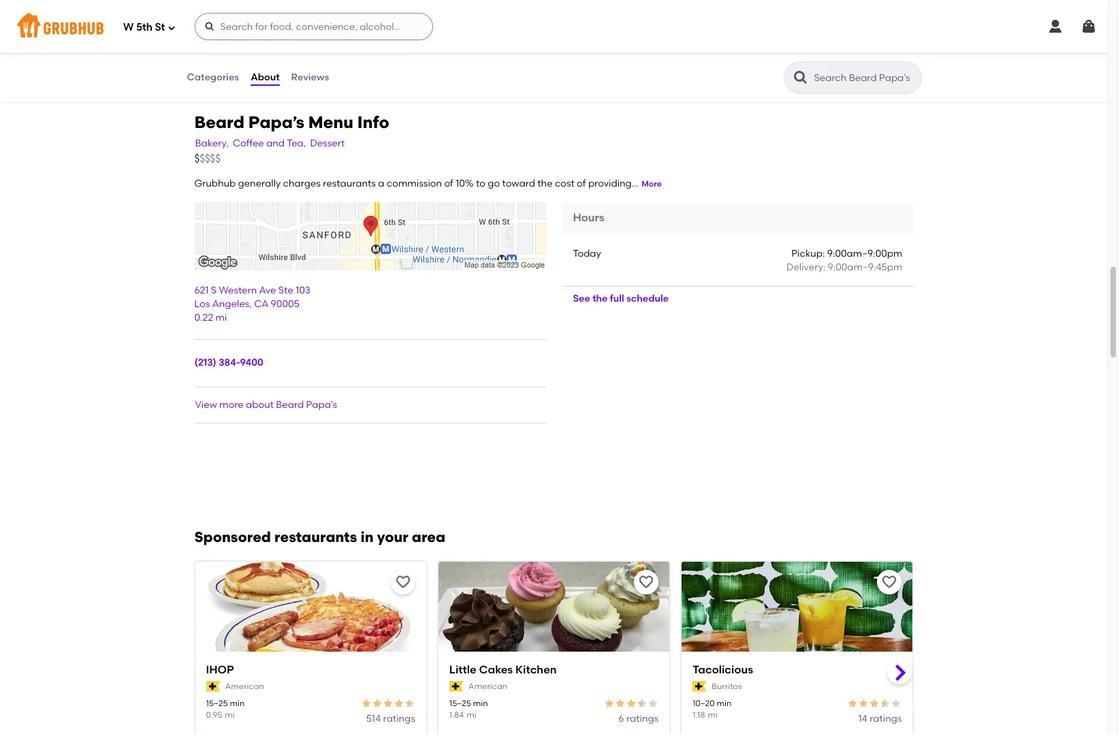 Task type: locate. For each thing, give the bounding box(es) containing it.
2 horizontal spatial save this restaurant button
[[878, 570, 902, 595]]

about
[[246, 399, 274, 411]]

min down burritos
[[717, 699, 732, 708]]

1 save this restaurant image from the left
[[395, 574, 411, 591]]

10%
[[456, 178, 474, 190]]

15–25 for little cakes kitchen
[[449, 699, 471, 708]]

15–25 min 1.84 mi
[[449, 699, 488, 720]]

2 american from the left
[[469, 682, 508, 691]]

3 save this restaurant button from the left
[[878, 570, 902, 595]]

90005
[[271, 298, 300, 310]]

tea,
[[287, 138, 306, 149]]

min for ihop
[[230, 699, 245, 708]]

cakes
[[479, 663, 513, 676]]

1 15–25 from the left
[[206, 699, 228, 708]]

$$$$$
[[194, 152, 221, 165]]

1 svg image from the left
[[1048, 18, 1064, 35]]

1 horizontal spatial beard
[[276, 399, 304, 411]]

1 horizontal spatial save this restaurant button
[[634, 570, 659, 595]]

coffee and tea, button
[[232, 136, 307, 152]]

14 ratings
[[859, 713, 902, 725]]

1 horizontal spatial min
[[473, 699, 488, 708]]

papa's up the and
[[248, 112, 304, 132]]

1 vertical spatial the
[[593, 293, 608, 304]]

2 save this restaurant button from the left
[[634, 570, 659, 595]]

1 of from the left
[[444, 178, 453, 190]]

0 horizontal spatial save this restaurant image
[[395, 574, 411, 591]]

save this restaurant button
[[391, 570, 415, 595], [634, 570, 659, 595], [878, 570, 902, 595]]

restaurants left in
[[275, 529, 357, 546]]

w
[[123, 21, 134, 33]]

cost
[[555, 178, 575, 190]]

subscription pass image down ihop
[[206, 681, 220, 692]]

1.84
[[449, 711, 464, 720]]

15–25 inside 15–25 min 0.95 mi
[[206, 699, 228, 708]]

1 horizontal spatial the
[[593, 293, 608, 304]]

min
[[230, 699, 245, 708], [473, 699, 488, 708], [717, 699, 732, 708]]

15–25 up 1.84
[[449, 699, 471, 708]]

2 15–25 from the left
[[449, 699, 471, 708]]

american down cakes
[[469, 682, 508, 691]]

subscription pass image up 10–20 at the bottom
[[693, 681, 707, 692]]

0 horizontal spatial ratings
[[383, 713, 415, 725]]

papa's
[[248, 112, 304, 132], [306, 399, 337, 411]]

103
[[296, 285, 311, 296]]

svg image
[[205, 21, 216, 32], [168, 23, 176, 32]]

save this restaurant image
[[395, 574, 411, 591], [638, 574, 655, 591], [882, 574, 898, 591]]

western
[[219, 285, 257, 296]]

beard
[[194, 112, 244, 132], [276, 399, 304, 411]]

(213)
[[194, 357, 216, 369]]

2 save this restaurant image from the left
[[638, 574, 655, 591]]

,
[[249, 298, 252, 310]]

2 horizontal spatial save this restaurant image
[[882, 574, 898, 591]]

dessert button
[[309, 136, 345, 152]]

ratings right 6
[[627, 713, 659, 725]]

1 american from the left
[[225, 682, 264, 691]]

ratings for tacolicious
[[870, 713, 902, 725]]

subscription pass image
[[206, 681, 220, 692], [693, 681, 707, 692]]

0 horizontal spatial american
[[225, 682, 264, 691]]

1 horizontal spatial ratings
[[627, 713, 659, 725]]

ratings right "514"
[[383, 713, 415, 725]]

beard papa's menu info
[[194, 112, 389, 132]]

0 horizontal spatial svg image
[[1048, 18, 1064, 35]]

see the full schedule button
[[562, 287, 680, 311]]

1.18
[[693, 711, 705, 720]]

15–25 inside 15–25 min 1.84 mi
[[449, 699, 471, 708]]

restaurants
[[323, 178, 376, 190], [275, 529, 357, 546]]

0 horizontal spatial 15–25
[[206, 699, 228, 708]]

save this restaurant button for ihop
[[391, 570, 415, 595]]

min inside "10–20 min 1.18 mi"
[[717, 699, 732, 708]]

1 horizontal spatial american
[[469, 682, 508, 691]]

2 horizontal spatial ratings
[[870, 713, 902, 725]]

0 horizontal spatial subscription pass image
[[206, 681, 220, 692]]

mi for little cakes kitchen
[[467, 711, 476, 720]]

view
[[195, 399, 217, 411]]

pickup: 9:00am–9:00pm delivery: 9:00am–9:45pm
[[787, 248, 903, 273]]

of
[[444, 178, 453, 190], [577, 178, 586, 190]]

1 horizontal spatial papa's
[[306, 399, 337, 411]]

3 min from the left
[[717, 699, 732, 708]]

save this restaurant image for ihop
[[395, 574, 411, 591]]

schedule
[[627, 293, 669, 304]]

beard up bakery,
[[194, 112, 244, 132]]

1 ratings from the left
[[383, 713, 415, 725]]

little cakes kitchen
[[449, 663, 557, 676]]

0 vertical spatial beard
[[194, 112, 244, 132]]

0.22
[[194, 312, 213, 324]]

more
[[219, 399, 244, 411]]

6 ratings
[[619, 713, 659, 725]]

1 save this restaurant button from the left
[[391, 570, 415, 595]]

2 subscription pass image from the left
[[693, 681, 707, 692]]

more button
[[642, 179, 662, 190]]

papa's right the about at left bottom
[[306, 399, 337, 411]]

0 horizontal spatial of
[[444, 178, 453, 190]]

1 horizontal spatial svg image
[[1081, 18, 1097, 35]]

9:00am–9:45pm
[[828, 262, 903, 273]]

mi right 0.95
[[225, 711, 235, 720]]

3 save this restaurant image from the left
[[882, 574, 898, 591]]

restaurants left the a
[[323, 178, 376, 190]]

0 vertical spatial the
[[538, 178, 553, 190]]

min down cakes
[[473, 699, 488, 708]]

american
[[225, 682, 264, 691], [469, 682, 508, 691]]

mi for tacolicious
[[708, 711, 718, 720]]

2 ratings from the left
[[627, 713, 659, 725]]

mi right 1.18
[[708, 711, 718, 720]]

mi inside 15–25 min 0.95 mi
[[225, 711, 235, 720]]

ihop link
[[206, 663, 415, 678]]

mi
[[216, 312, 227, 324], [225, 711, 235, 720], [467, 711, 476, 720], [708, 711, 718, 720]]

ratings right 14
[[870, 713, 902, 725]]

min inside 15–25 min 0.95 mi
[[230, 699, 245, 708]]

a
[[378, 178, 384, 190]]

mi inside 15–25 min 1.84 mi
[[467, 711, 476, 720]]

go
[[488, 178, 500, 190]]

hours
[[573, 211, 605, 224]]

the left full
[[593, 293, 608, 304]]

ca
[[254, 298, 269, 310]]

tacolicious
[[693, 663, 753, 676]]

grubhub
[[194, 178, 236, 190]]

of right the cost at the top of the page
[[577, 178, 586, 190]]

mi right 1.84
[[467, 711, 476, 720]]

1 horizontal spatial subscription pass image
[[693, 681, 707, 692]]

dessert
[[310, 138, 345, 149]]

(213) 384-9400 button
[[194, 357, 264, 370]]

mi inside 621 s western ave ste 103 los angeles , ca 90005 0.22 mi
[[216, 312, 227, 324]]

0 horizontal spatial min
[[230, 699, 245, 708]]

about button
[[250, 53, 280, 102]]

your
[[377, 529, 408, 546]]

sponsored
[[194, 529, 271, 546]]

delivery:
[[787, 262, 826, 273]]

1 subscription pass image from the left
[[206, 681, 220, 692]]

1 horizontal spatial 15–25
[[449, 699, 471, 708]]

the
[[538, 178, 553, 190], [593, 293, 608, 304]]

15–25 up 0.95
[[206, 699, 228, 708]]

the left the cost at the top of the page
[[538, 178, 553, 190]]

1 horizontal spatial save this restaurant image
[[638, 574, 655, 591]]

tacolicious logo image
[[682, 562, 913, 676]]

621 s western ave ste 103 los angeles , ca 90005 0.22 mi
[[194, 285, 311, 324]]

min for tacolicious
[[717, 699, 732, 708]]

mi inside "10–20 min 1.18 mi"
[[708, 711, 718, 720]]

514
[[366, 713, 381, 725]]

reviews button
[[291, 53, 330, 102]]

0 horizontal spatial save this restaurant button
[[391, 570, 415, 595]]

2 min from the left
[[473, 699, 488, 708]]

1 horizontal spatial of
[[577, 178, 586, 190]]

min down ihop
[[230, 699, 245, 708]]

mi down angeles
[[216, 312, 227, 324]]

3 ratings from the left
[[870, 713, 902, 725]]

american down ihop
[[225, 682, 264, 691]]

american for ihop
[[225, 682, 264, 691]]

the inside button
[[593, 293, 608, 304]]

15–25
[[206, 699, 228, 708], [449, 699, 471, 708]]

0 horizontal spatial beard
[[194, 112, 244, 132]]

min for little cakes kitchen
[[473, 699, 488, 708]]

ratings
[[383, 713, 415, 725], [627, 713, 659, 725], [870, 713, 902, 725]]

star icon image
[[361, 698, 372, 709], [372, 698, 383, 709], [383, 698, 394, 709], [394, 698, 404, 709], [404, 698, 415, 709], [404, 698, 415, 709], [604, 698, 615, 709], [615, 698, 626, 709], [626, 698, 637, 709], [637, 698, 648, 709], [637, 698, 648, 709], [648, 698, 659, 709], [848, 698, 859, 709], [859, 698, 869, 709], [869, 698, 880, 709], [880, 698, 891, 709], [880, 698, 891, 709], [891, 698, 902, 709]]

of left 10%
[[444, 178, 453, 190]]

0.95
[[206, 711, 222, 720]]

2 horizontal spatial min
[[717, 699, 732, 708]]

beard right the about at left bottom
[[276, 399, 304, 411]]

svg image
[[1048, 18, 1064, 35], [1081, 18, 1097, 35]]

subscription pass image for tacolicious
[[693, 681, 707, 692]]

9400
[[240, 357, 264, 369]]

1 min from the left
[[230, 699, 245, 708]]

min inside 15–25 min 1.84 mi
[[473, 699, 488, 708]]

categories
[[187, 71, 239, 83]]

0 vertical spatial papa's
[[248, 112, 304, 132]]



Task type: vqa. For each thing, say whether or not it's contained in the screenshot.
& in the $7.89 Quesadillas - Buffalo Chicken & Cheese
no



Task type: describe. For each thing, give the bounding box(es) containing it.
Search for food, convenience, alcohol... search field
[[195, 13, 434, 40]]

toward
[[502, 178, 535, 190]]

grubhub generally charges restaurants a commission of 10% to go toward the cost of providing ... more
[[194, 178, 662, 190]]

2 svg image from the left
[[1081, 18, 1097, 35]]

subscription pass image
[[449, 681, 463, 692]]

see
[[573, 293, 590, 304]]

tacolicious link
[[693, 663, 902, 678]]

little cakes kitchen logo image
[[439, 562, 670, 676]]

ratings for ihop
[[383, 713, 415, 725]]

Search Beard Papa's search field
[[813, 72, 917, 84]]

info
[[357, 112, 389, 132]]

full
[[610, 293, 624, 304]]

to
[[476, 178, 486, 190]]

ave
[[259, 285, 276, 296]]

los
[[194, 298, 210, 310]]

kitchen
[[516, 663, 557, 676]]

providing
[[588, 178, 632, 190]]

main navigation navigation
[[0, 0, 1108, 53]]

little
[[449, 663, 477, 676]]

in
[[361, 529, 374, 546]]

save this restaurant button for little cakes kitchen
[[634, 570, 659, 595]]

$
[[194, 152, 200, 165]]

...
[[632, 178, 639, 190]]

today
[[573, 248, 601, 260]]

menu
[[308, 112, 354, 132]]

w 5th st
[[123, 21, 165, 33]]

0 horizontal spatial the
[[538, 178, 553, 190]]

bakery,
[[195, 138, 229, 149]]

see the full schedule
[[573, 293, 669, 304]]

1 horizontal spatial svg image
[[205, 21, 216, 32]]

5th
[[136, 21, 153, 33]]

ste
[[278, 285, 293, 296]]

save this restaurant image for little cakes kitchen
[[638, 574, 655, 591]]

american for little cakes kitchen
[[469, 682, 508, 691]]

2 of from the left
[[577, 178, 586, 190]]

save this restaurant button for tacolicious
[[878, 570, 902, 595]]

more
[[642, 179, 662, 189]]

coffee
[[233, 138, 264, 149]]

subscription pass image for ihop
[[206, 681, 220, 692]]

15–25 min 0.95 mi
[[206, 699, 245, 720]]

bakery, coffee and tea, dessert
[[195, 138, 345, 149]]

10–20
[[693, 699, 715, 708]]

st
[[155, 21, 165, 33]]

view more about beard papa's
[[195, 399, 337, 411]]

0 horizontal spatial svg image
[[168, 23, 176, 32]]

(213) 384-9400
[[194, 357, 264, 369]]

generally
[[238, 178, 281, 190]]

ihop
[[206, 663, 234, 676]]

1 vertical spatial beard
[[276, 399, 304, 411]]

1 vertical spatial restaurants
[[275, 529, 357, 546]]

commission
[[387, 178, 442, 190]]

10–20 min 1.18 mi
[[693, 699, 732, 720]]

and
[[266, 138, 285, 149]]

search icon image
[[792, 69, 809, 86]]

burritos
[[712, 682, 742, 691]]

14
[[859, 713, 868, 725]]

6
[[619, 713, 624, 725]]

categories button
[[186, 53, 240, 102]]

bakery, button
[[194, 136, 229, 152]]

angeles
[[212, 298, 249, 310]]

621
[[194, 285, 209, 296]]

9:00am–9:00pm
[[827, 248, 903, 260]]

reviews
[[291, 71, 329, 83]]

15–25 for ihop
[[206, 699, 228, 708]]

area
[[412, 529, 446, 546]]

about
[[251, 71, 280, 83]]

ratings for little cakes kitchen
[[627, 713, 659, 725]]

514 ratings
[[366, 713, 415, 725]]

mi for ihop
[[225, 711, 235, 720]]

384-
[[219, 357, 240, 369]]

sponsored restaurants in your area
[[194, 529, 446, 546]]

0 vertical spatial restaurants
[[323, 178, 376, 190]]

charges
[[283, 178, 321, 190]]

little cakes kitchen link
[[449, 663, 659, 678]]

ihop logo image
[[195, 562, 426, 676]]

0 horizontal spatial papa's
[[248, 112, 304, 132]]

pickup:
[[792, 248, 825, 260]]

s
[[211, 285, 217, 296]]

1 vertical spatial papa's
[[306, 399, 337, 411]]

save this restaurant image for tacolicious
[[882, 574, 898, 591]]



